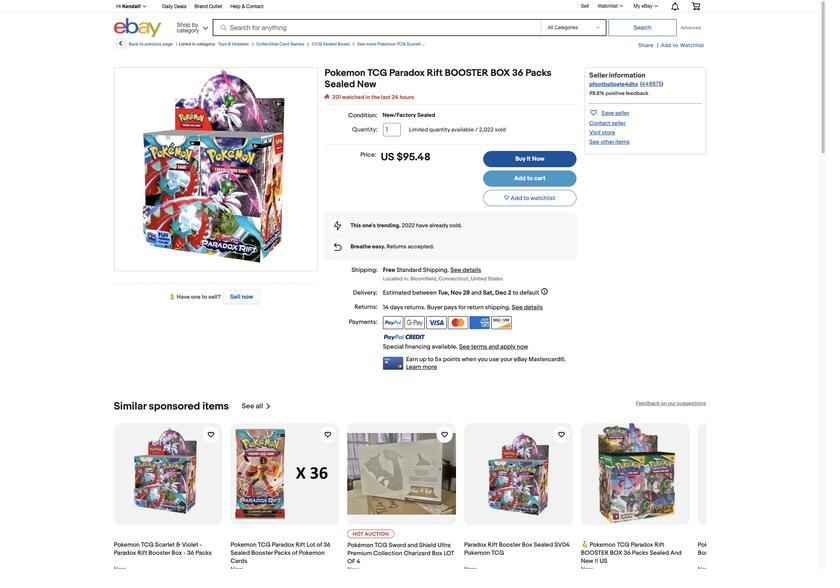 Task type: locate. For each thing, give the bounding box(es) containing it.
0 horizontal spatial ebay
[[514, 355, 527, 363]]

limited
[[409, 126, 428, 133]]

new up the 201 watched in the last 24 hours
[[357, 79, 376, 90]]

have one to sell?
[[177, 293, 221, 300]]

toys & hobbies
[[218, 41, 249, 47]]

0 horizontal spatial .
[[424, 303, 426, 311]]

new/factory
[[383, 112, 416, 119]]

None text field
[[114, 565, 126, 569], [231, 565, 243, 569], [464, 565, 477, 569], [114, 565, 126, 569], [231, 565, 243, 569], [464, 565, 477, 569]]

states
[[488, 275, 503, 282]]

hours
[[400, 94, 414, 101]]

1 vertical spatial box
[[610, 549, 623, 557]]

0 horizontal spatial us
[[381, 151, 394, 164]]

rift inside the pokemon tcg paradox rift booster box sealed sv04
[[763, 541, 773, 549]]

to inside button
[[524, 194, 529, 202]]

none submit inside shop by category banner
[[609, 19, 677, 36]]

ebay right my
[[642, 3, 653, 9]]

pokemon tcg paradox rift booster box sealed sv04 link
[[698, 423, 807, 569]]

1 horizontal spatial sv04
[[731, 549, 746, 557]]

0 horizontal spatial see details link
[[450, 266, 481, 274]]

on
[[661, 400, 667, 407]]

and inside the hot auction pokémon tcg sword and shield ultra premium collection charizard box lot of 4
[[408, 541, 418, 549]]

buyer
[[427, 303, 443, 311]]

1 vertical spatial with details__icon image
[[334, 243, 342, 251]]

new/factory sealed
[[383, 112, 435, 119]]

seller information pfootballpete4dhx ( 448875 ) 98.8% positive feedback
[[590, 71, 664, 97]]

1 horizontal spatial -
[[200, 541, 202, 549]]

sell left watchlist link
[[581, 3, 589, 9]]

1 vertical spatial sell
[[230, 293, 241, 301]]

1 horizontal spatial contact
[[590, 120, 611, 127]]

. left buyer
[[424, 303, 426, 311]]

1 vertical spatial new
[[581, 557, 593, 565]]

1 horizontal spatial |
[[657, 42, 659, 49]]

. inside 'free standard shipping . see details located in: bloomfield, connecticut, united states'
[[448, 266, 449, 274]]

save seller button
[[590, 108, 630, 117]]

toys & hobbies link
[[218, 41, 249, 47]]

more right learn
[[423, 363, 437, 371]]

trending.
[[377, 222, 401, 229]]

special financing available. see terms and apply now
[[383, 343, 528, 350]]

1 horizontal spatial watchlist
[[680, 42, 704, 48]]

and for sword
[[408, 541, 418, 549]]

add for add to watchlist
[[511, 194, 522, 202]]

us
[[381, 151, 394, 164], [600, 557, 608, 565]]

lot
[[307, 541, 315, 549]]

and for 28
[[471, 289, 482, 297]]

see details link down default
[[512, 303, 543, 311]]

estimated
[[383, 289, 411, 297]]

us inside main content
[[381, 151, 394, 164]]

1 horizontal spatial sell
[[581, 3, 589, 9]]

pokemon inside the pokemon tcg paradox rift booster box sealed sv04
[[698, 541, 724, 549]]

see details link up the connecticut,
[[450, 266, 481, 274]]

)
[[662, 80, 664, 87]]

sell inside account navigation
[[581, 3, 589, 9]]

1 horizontal spatial see details link
[[512, 303, 543, 311]]

and right 28
[[471, 289, 482, 297]]

|
[[176, 41, 177, 47], [657, 42, 659, 49]]

see more pokemon tcg scarlet & violet - paradox rift bo...
[[357, 41, 475, 47]]

box inside pokemon tcg paradox rift booster box 36 packs sealed new
[[491, 67, 510, 79]]

available.
[[432, 343, 458, 350]]

2022
[[402, 222, 415, 229]]

of
[[317, 541, 322, 549], [292, 549, 298, 557]]

page
[[163, 41, 173, 47]]

paradox inside "🥇 pokemon tcg paradox rift booster box 36 packs sealed and new !! us"
[[631, 541, 653, 549]]

0 horizontal spatial -
[[183, 549, 186, 557]]

2,022
[[479, 126, 494, 133]]

ebay inside the us $95.48 main content
[[514, 355, 527, 363]]

more inside the us $95.48 main content
[[423, 363, 437, 371]]

visit
[[590, 129, 601, 136]]

. down '2' on the right bottom of the page
[[509, 303, 511, 311]]

1 vertical spatial in
[[366, 94, 370, 101]]

in left the
[[366, 94, 370, 101]]

0 horizontal spatial sv04
[[555, 541, 570, 549]]

shipping
[[485, 303, 509, 311]]

1 vertical spatial seller
[[612, 120, 626, 127]]

outlet
[[209, 4, 222, 9]]

items left "see all"
[[202, 400, 229, 413]]

booster inside the paradox rift booster box sealed sv04 pokemon tcg
[[499, 541, 521, 549]]

with details__icon image
[[334, 221, 341, 231], [334, 243, 342, 251]]

see
[[357, 41, 365, 47], [590, 138, 600, 145], [450, 266, 461, 274], [512, 303, 523, 311], [459, 343, 470, 350], [242, 402, 254, 410]]

new inside pokemon tcg paradox rift booster box 36 packs sealed new
[[357, 79, 376, 90]]

1 vertical spatial of
[[292, 549, 298, 557]]

1 horizontal spatial box
[[610, 549, 623, 557]]

. up the connecticut,
[[448, 266, 449, 274]]

0 horizontal spatial of
[[292, 549, 298, 557]]

1 vertical spatial watchlist
[[680, 42, 704, 48]]

now right apply
[[517, 343, 528, 350]]

0 vertical spatial seller
[[615, 110, 630, 116]]

sword
[[389, 541, 406, 549]]

charizard
[[404, 549, 431, 557]]

paradox
[[441, 41, 457, 47], [389, 67, 425, 79], [272, 541, 294, 549], [464, 541, 487, 549], [631, 541, 653, 549], [739, 541, 762, 549], [114, 549, 136, 557]]

now right sell?
[[242, 293, 253, 301]]

0 vertical spatial booster
[[445, 67, 489, 79]]

0 horizontal spatial new
[[357, 79, 376, 90]]

0 horizontal spatial violet
[[182, 541, 198, 549]]

0 vertical spatial sv04
[[555, 541, 570, 549]]

tcg inside the hot auction pokémon tcg sword and shield ultra premium collection charizard box lot of 4
[[375, 541, 387, 549]]

tcg inside the pokemon tcg paradox rift booster box sealed sv04
[[725, 541, 738, 549]]

watchlist inside 'share | add to watchlist'
[[680, 42, 704, 48]]

add down add to cart link
[[511, 194, 522, 202]]

watchlist down advanced
[[680, 42, 704, 48]]

201
[[332, 94, 341, 101]]

paradox rift booster box sealed sv04 pokemon tcg link
[[464, 423, 573, 569]]

add inside add to watchlist button
[[511, 194, 522, 202]]

5x
[[435, 355, 442, 363]]

0 horizontal spatial and
[[408, 541, 418, 549]]

/
[[475, 126, 478, 133]]

1 horizontal spatial items
[[616, 138, 630, 145]]

see down visit at the right of the page
[[590, 138, 600, 145]]

collectible card games link
[[256, 41, 305, 47]]

0 vertical spatial sell
[[581, 3, 589, 9]]

new left !! on the bottom of the page
[[581, 557, 593, 565]]

2 horizontal spatial -
[[439, 41, 440, 47]]

seller right save
[[615, 110, 630, 116]]

box
[[491, 67, 510, 79], [610, 549, 623, 557]]

feedback on our suggestions
[[636, 400, 706, 407]]

sold.
[[450, 222, 462, 229]]

0 vertical spatial in
[[192, 41, 196, 47]]

1 vertical spatial sv04
[[731, 549, 746, 557]]

details down default
[[524, 303, 543, 311]]

0 horizontal spatial watchlist
[[598, 3, 618, 9]]

see down default
[[512, 303, 523, 311]]

1 vertical spatial add
[[514, 175, 526, 182]]

0 horizontal spatial details
[[463, 266, 481, 274]]

tcg inside pokemon tcg paradox rift lot of 36 sealed booster packs of pokemon cards
[[258, 541, 271, 549]]

1 vertical spatial now
[[517, 343, 528, 350]]

to inside 'share | add to watchlist'
[[673, 42, 679, 48]]

with details__icon image left breathe
[[334, 243, 342, 251]]

0 vertical spatial with details__icon image
[[334, 221, 341, 231]]

0 vertical spatial of
[[317, 541, 322, 549]]

0 horizontal spatial sell
[[230, 293, 241, 301]]

discover image
[[491, 316, 512, 329]]

0 horizontal spatial box
[[491, 67, 510, 79]]

between
[[412, 289, 437, 297]]

pays
[[444, 303, 457, 311]]

hi
[[116, 4, 121, 9]]

2 vertical spatial add
[[511, 194, 522, 202]]

to right back
[[140, 41, 144, 47]]

None submit
[[609, 19, 677, 36]]

ebay mastercard image
[[383, 357, 403, 370]]

sealed inside "🥇 pokemon tcg paradox rift booster box 36 packs sealed and new !! us"
[[650, 549, 669, 557]]

1 horizontal spatial us
[[600, 557, 608, 565]]

lot
[[444, 549, 454, 557]]

items right other
[[616, 138, 630, 145]]

details up the united on the right of the page
[[463, 266, 481, 274]]

watchlist inside watchlist link
[[598, 3, 618, 9]]

!!
[[595, 557, 599, 565]]

shipping:
[[352, 266, 378, 274]]

previous
[[145, 41, 162, 47]]

to left watchlist
[[524, 194, 529, 202]]

sealed
[[323, 41, 337, 47], [325, 79, 355, 90], [417, 112, 435, 119], [534, 541, 553, 549], [231, 549, 250, 557], [650, 549, 669, 557], [710, 549, 729, 557]]

contact up visit store link
[[590, 120, 611, 127]]

1 horizontal spatial ebay
[[642, 3, 653, 9]]

paypal image
[[383, 316, 403, 329]]

when
[[462, 355, 477, 363]]

and for terms
[[489, 343, 499, 350]]

master card image
[[448, 316, 468, 329]]

sell for sell now
[[230, 293, 241, 301]]

pokemon tcg paradox rift booster box 36 packs sealed new - picture 1 of 1 image
[[141, 67, 290, 270]]

1 vertical spatial booster
[[581, 549, 609, 557]]

share
[[638, 42, 654, 48]]

sat,
[[483, 289, 494, 297]]

seller inside button
[[615, 110, 630, 116]]

add to watchlist link
[[661, 41, 704, 49]]

in inside the us $95.48 main content
[[366, 94, 370, 101]]

1 horizontal spatial booster
[[581, 549, 609, 557]]

contact seller link
[[590, 120, 626, 127]]

1 horizontal spatial more
[[423, 363, 437, 371]]

and up charizard
[[408, 541, 418, 549]]

box inside the hot auction pokémon tcg sword and shield ultra premium collection charizard box lot of 4
[[432, 549, 443, 557]]

1 vertical spatial and
[[489, 343, 499, 350]]

1 vertical spatial more
[[423, 363, 437, 371]]

sell link
[[578, 3, 593, 9]]

1 vertical spatial contact
[[590, 120, 611, 127]]

and up use
[[489, 343, 499, 350]]

have
[[177, 293, 190, 300]]

payments:
[[349, 318, 378, 326]]

1 vertical spatial us
[[600, 557, 608, 565]]

details inside 'free standard shipping . see details located in: bloomfield, connecticut, united states'
[[463, 266, 481, 274]]

seller down save seller
[[612, 120, 626, 127]]

add down buy
[[514, 175, 526, 182]]

more down search for anything text field
[[366, 41, 376, 47]]

0 vertical spatial ebay
[[642, 3, 653, 9]]

0 vertical spatial items
[[616, 138, 630, 145]]

$95.48
[[397, 151, 431, 164]]

seller
[[615, 110, 630, 116], [612, 120, 626, 127]]

0 vertical spatial now
[[242, 293, 253, 301]]

1 vertical spatial details
[[524, 303, 543, 311]]

0 vertical spatial violet
[[426, 41, 438, 47]]

1 vertical spatial ebay
[[514, 355, 527, 363]]

delivery:
[[353, 289, 378, 297]]

to down advanced link
[[673, 42, 679, 48]]

1 vertical spatial scarlet
[[155, 541, 175, 549]]

2 horizontal spatial and
[[489, 343, 499, 350]]

watchlist right sell link on the top right
[[598, 3, 618, 9]]

0 vertical spatial scarlet
[[407, 41, 421, 47]]

0 horizontal spatial |
[[176, 41, 177, 47]]

us right !! on the bottom of the page
[[600, 557, 608, 565]]

see all link
[[242, 400, 271, 413]]

in right listed
[[192, 41, 196, 47]]

rift inside pokemon tcg paradox rift lot of 36 sealed booster packs of pokemon cards
[[296, 541, 305, 549]]

paradox inside the paradox rift booster box sealed sv04 pokemon tcg
[[464, 541, 487, 549]]

| left listed
[[176, 41, 177, 47]]

and
[[471, 289, 482, 297], [489, 343, 499, 350], [408, 541, 418, 549]]

0 vertical spatial watchlist
[[598, 3, 618, 9]]

to right '2' on the right bottom of the page
[[513, 289, 519, 297]]

1 horizontal spatial details
[[524, 303, 543, 311]]

sv04 inside the paradox rift booster box sealed sv04 pokemon tcg
[[555, 541, 570, 549]]

0 vertical spatial details
[[463, 266, 481, 274]]

Search for anything text field
[[214, 20, 539, 35]]

sell inside sell now link
[[230, 293, 241, 301]]

positive
[[606, 90, 625, 97]]

0 vertical spatial see details link
[[450, 266, 481, 274]]

booster
[[445, 67, 489, 79], [581, 549, 609, 557]]

american express image
[[470, 316, 490, 329]]

0 vertical spatial new
[[357, 79, 376, 90]]

sell right sell?
[[230, 293, 241, 301]]

seller for contact
[[612, 120, 626, 127]]

0 horizontal spatial in
[[192, 41, 196, 47]]

1 horizontal spatial violet
[[426, 41, 438, 47]]

more for see
[[366, 41, 376, 47]]

nov
[[451, 289, 462, 297]]

0 vertical spatial us
[[381, 151, 394, 164]]

1 horizontal spatial new
[[581, 557, 593, 565]]

0 horizontal spatial scarlet
[[155, 541, 175, 549]]

visa image
[[426, 316, 447, 329]]

breathe
[[351, 243, 371, 250]]

24
[[392, 94, 399, 101]]

seller inside contact seller visit store see other items
[[612, 120, 626, 127]]

with details__icon image for breathe
[[334, 243, 342, 251]]

2 vertical spatial and
[[408, 541, 418, 549]]

1 horizontal spatial and
[[471, 289, 482, 297]]

1 vertical spatial -
[[200, 541, 202, 549]]

booster inside pokemon tcg paradox rift lot of 36 sealed booster packs of pokemon cards
[[251, 549, 273, 557]]

returns:
[[355, 303, 378, 311]]

add right share
[[661, 42, 671, 48]]

more
[[366, 41, 376, 47], [423, 363, 437, 371]]

to right one
[[202, 293, 207, 300]]

0 horizontal spatial contact
[[246, 4, 264, 9]]

sv04 inside the pokemon tcg paradox rift booster box sealed sv04
[[731, 549, 746, 557]]

0 vertical spatial box
[[491, 67, 510, 79]]

booster up !! on the bottom of the page
[[581, 549, 609, 557]]

0 horizontal spatial more
[[366, 41, 376, 47]]

&
[[242, 4, 245, 9], [228, 41, 231, 47], [422, 41, 425, 47], [176, 541, 181, 549]]

0 vertical spatial and
[[471, 289, 482, 297]]

0 horizontal spatial booster
[[445, 67, 489, 79]]

tcg
[[397, 41, 406, 47], [368, 67, 387, 79], [141, 541, 154, 549], [258, 541, 271, 549], [617, 541, 630, 549], [725, 541, 738, 549], [375, 541, 387, 549], [492, 549, 504, 557]]

1 horizontal spatial now
[[517, 343, 528, 350]]

pokemon inside pokemon tcg scarlet & violet - paradox rift booster box - 36 packs
[[114, 541, 140, 549]]

1 horizontal spatial of
[[317, 541, 322, 549]]

ebay right your
[[514, 355, 527, 363]]

terms
[[471, 343, 487, 350]]

financing
[[405, 343, 431, 350]]

pokémon
[[348, 541, 373, 549]]

save
[[602, 110, 614, 116]]

rift inside the paradox rift booster box sealed sv04 pokemon tcg
[[488, 541, 498, 549]]

2 horizontal spatial .
[[509, 303, 511, 311]]

paradox inside the pokemon tcg paradox rift booster box sealed sv04
[[739, 541, 762, 549]]

sell?
[[208, 293, 221, 300]]

booster inside "🥇 pokemon tcg paradox rift booster box 36 packs sealed and new !! us"
[[581, 549, 609, 557]]

tcg inside pokemon tcg scarlet & violet - paradox rift booster box - 36 packs
[[141, 541, 154, 549]]

contact inside account navigation
[[246, 4, 264, 9]]

with details__icon image left this
[[334, 221, 341, 231]]

daily deals link
[[162, 2, 186, 11]]

us right 'price:'
[[381, 151, 394, 164]]

see left all
[[242, 402, 254, 410]]

Quantity: text field
[[383, 123, 401, 136]]

with details__icon image for this
[[334, 221, 341, 231]]

& inside help & contact link
[[242, 4, 245, 9]]

add inside add to cart link
[[514, 175, 526, 182]]

0 vertical spatial contact
[[246, 4, 264, 9]]

learn more
[[406, 363, 437, 371]]

0 vertical spatial more
[[366, 41, 376, 47]]

add inside 'share | add to watchlist'
[[661, 42, 671, 48]]

and
[[671, 549, 682, 557]]

| right share 'button'
[[657, 42, 659, 49]]

contact inside contact seller visit store see other items
[[590, 120, 611, 127]]

0 vertical spatial add
[[661, 42, 671, 48]]

& inside pokemon tcg scarlet & violet - paradox rift booster box - 36 packs
[[176, 541, 181, 549]]

1 vertical spatial items
[[202, 400, 229, 413]]

contact right help
[[246, 4, 264, 9]]

booster inside pokemon tcg paradox rift booster box 36 packs sealed new
[[445, 67, 489, 79]]

add to cart link
[[483, 170, 577, 187]]

1 vertical spatial see details link
[[512, 303, 543, 311]]

shop by category banner
[[112, 0, 706, 39]]

1 vertical spatial violet
[[182, 541, 198, 549]]

all
[[256, 402, 263, 410]]

1 horizontal spatial in
[[366, 94, 370, 101]]

violet inside pokemon tcg scarlet & violet - paradox rift booster box - 36 packs
[[182, 541, 198, 549]]

paradox inside pokemon tcg paradox rift booster box 36 packs sealed new
[[389, 67, 425, 79]]

see inside 'free standard shipping . see details located in: bloomfield, connecticut, united states'
[[450, 266, 461, 274]]

None text field
[[581, 565, 593, 569], [698, 565, 710, 569], [348, 566, 360, 569], [581, 565, 593, 569], [698, 565, 710, 569], [348, 566, 360, 569]]

see up the connecticut,
[[450, 266, 461, 274]]

booster down bo...
[[445, 67, 489, 79]]

learn more link
[[406, 363, 437, 371]]

1 horizontal spatial .
[[448, 266, 449, 274]]



Task type: describe. For each thing, give the bounding box(es) containing it.
cart
[[534, 175, 546, 182]]

advanced link
[[677, 19, 705, 36]]

36 inside "🥇 pokemon tcg paradox rift booster box 36 packs sealed and new !! us"
[[624, 549, 631, 557]]

36 inside pokemon tcg scarlet & violet - paradox rift booster box - 36 packs
[[187, 549, 194, 557]]

one's
[[362, 222, 376, 229]]

us $95.48
[[381, 151, 431, 164]]

dec
[[495, 289, 507, 297]]

visit store link
[[590, 129, 616, 136]]

pokemon inside the paradox rift booster box sealed sv04 pokemon tcg
[[464, 549, 490, 557]]

pokemon inside "🥇 pokemon tcg paradox rift booster box 36 packs sealed and new !! us"
[[590, 541, 616, 549]]

collectible
[[256, 41, 279, 47]]

in for listed
[[192, 41, 196, 47]]

tcg inside pokemon tcg paradox rift booster box 36 packs sealed new
[[368, 67, 387, 79]]

dollar sign image
[[170, 294, 177, 300]]

1 horizontal spatial scarlet
[[407, 41, 421, 47]]

add to cart
[[514, 175, 546, 182]]

(
[[640, 80, 642, 87]]

watchlist
[[531, 194, 555, 202]]

36 inside pokemon tcg paradox rift lot of 36 sealed booster packs of pokemon cards
[[324, 541, 331, 549]]

buy
[[516, 155, 526, 163]]

price:
[[361, 151, 377, 159]]

brand outlet link
[[195, 2, 222, 11]]

now inside the us $95.48 main content
[[517, 343, 528, 350]]

14 days returns . buyer pays for return shipping . see details
[[383, 303, 543, 311]]

rift inside pokemon tcg scarlet & violet - paradox rift booster box - 36 packs
[[138, 549, 147, 557]]

shop by category button
[[173, 18, 210, 36]]

store
[[602, 129, 616, 136]]

sealed inside pokemon tcg paradox rift booster box 36 packs sealed new
[[325, 79, 355, 90]]

pokemon tcg paradox rift booster box 36 packs sealed new
[[325, 67, 552, 90]]

box inside "🥇 pokemon tcg paradox rift booster box 36 packs sealed and new !! us"
[[610, 549, 623, 557]]

hobbies
[[232, 41, 249, 47]]

pokemon tcg paradox rift lot of 36 sealed booster packs of pokemon cards
[[231, 541, 331, 565]]

google pay image
[[405, 316, 425, 329]]

suggestions
[[677, 400, 706, 407]]

cards
[[231, 557, 248, 565]]

your shopping cart image
[[691, 2, 701, 10]]

0 horizontal spatial now
[[242, 293, 253, 301]]

in for watched
[[366, 94, 370, 101]]

box inside the pokemon tcg paradox rift booster box sealed sv04
[[698, 549, 709, 557]]

see terms and apply now link
[[459, 343, 528, 350]]

. for returns
[[424, 303, 426, 311]]

quantity
[[429, 126, 450, 133]]

pokemon tcg scarlet & violet - paradox rift booster box - 36 packs
[[114, 541, 212, 557]]

other
[[601, 138, 614, 145]]

boxes
[[338, 41, 350, 47]]

our
[[668, 400, 676, 407]]

by
[[192, 21, 198, 28]]

pokemon tcg scarlet & violet - paradox rift booster box - 36 packs link
[[114, 423, 223, 569]]

account navigation
[[112, 0, 706, 13]]

seller for save
[[615, 110, 630, 116]]

see right boxes
[[357, 41, 365, 47]]

earn up to 5x points when you use your ebay mastercard®.
[[406, 355, 566, 363]]

information
[[609, 71, 646, 80]]

to left 5x
[[428, 355, 434, 363]]

my ebay
[[634, 3, 653, 9]]

hot auction pokémon tcg sword and shield ultra premium collection charizard box lot of 4
[[348, 531, 454, 565]]

sealed inside pokemon tcg paradox rift lot of 36 sealed booster packs of pokemon cards
[[231, 549, 250, 557]]

shop by category
[[177, 21, 199, 33]]

pokemon inside pokemon tcg paradox rift booster box 36 packs sealed new
[[325, 67, 366, 79]]

us $95.48 main content
[[325, 67, 578, 371]]

rift inside pokemon tcg paradox rift booster box 36 packs sealed new
[[427, 67, 443, 79]]

tue,
[[438, 289, 450, 297]]

earn
[[406, 355, 418, 363]]

toys
[[218, 41, 227, 47]]

auction
[[365, 531, 389, 537]]

ccg
[[312, 41, 322, 47]]

more for learn
[[423, 363, 437, 371]]

tcg inside "🥇 pokemon tcg paradox rift booster box 36 packs sealed and new !! us"
[[617, 541, 630, 549]]

sell now
[[230, 293, 253, 301]]

add for add to cart
[[514, 175, 526, 182]]

estimated between tue, nov 28 and sat, dec 2 to default
[[383, 289, 539, 297]]

games
[[290, 41, 305, 47]]

new inside "🥇 pokemon tcg paradox rift booster box 36 packs sealed and new !! us"
[[581, 557, 593, 565]]

packs inside "🥇 pokemon tcg paradox rift booster box 36 packs sealed and new !! us"
[[632, 549, 649, 557]]

ebay inside my ebay link
[[642, 3, 653, 9]]

now
[[532, 155, 545, 163]]

accepted.
[[408, 243, 434, 250]]

brand outlet
[[195, 4, 222, 9]]

points
[[443, 355, 461, 363]]

share button
[[638, 41, 654, 49]]

free standard shipping . see details located in: bloomfield, connecticut, united states
[[383, 266, 503, 282]]

🥇 pokemon tcg paradox rift booster box 36 packs sealed and new !! us
[[581, 541, 682, 565]]

sealed inside the paradox rift booster box sealed sv04 pokemon tcg
[[534, 541, 553, 549]]

premium
[[348, 549, 372, 557]]

tcg inside the paradox rift booster box sealed sv04 pokemon tcg
[[492, 549, 504, 557]]

see inside contact seller visit store see other items
[[590, 138, 600, 145]]

default
[[520, 289, 539, 297]]

mastercard®.
[[529, 355, 566, 363]]

watched
[[342, 94, 364, 101]]

to left cart
[[527, 175, 533, 182]]

see up the when
[[459, 343, 470, 350]]

items inside contact seller visit store see other items
[[616, 138, 630, 145]]

28
[[463, 289, 470, 297]]

kendall
[[122, 4, 140, 9]]

sell now link
[[221, 290, 260, 304]]

36 inside pokemon tcg paradox rift booster box 36 packs sealed new
[[512, 67, 524, 79]]

paypal credit image
[[383, 334, 425, 340]]

it
[[527, 155, 531, 163]]

feedback on our suggestions link
[[636, 400, 706, 407]]

box inside the paradox rift booster box sealed sv04 pokemon tcg
[[522, 541, 533, 549]]

us inside "🥇 pokemon tcg paradox rift booster box 36 packs sealed and new !! us"
[[600, 557, 608, 565]]

box inside pokemon tcg scarlet & violet - paradox rift booster box - 36 packs
[[172, 549, 182, 557]]

paradox rift booster box sealed sv04 pokemon tcg
[[464, 541, 570, 557]]

0 horizontal spatial items
[[202, 400, 229, 413]]

booster inside the pokemon tcg paradox rift booster box sealed sv04
[[774, 541, 796, 549]]

sealed inside the pokemon tcg paradox rift booster box sealed sv04
[[710, 549, 729, 557]]

card
[[279, 41, 289, 47]]

limited quantity available / 2,022 sold
[[409, 126, 506, 133]]

collectible card games
[[256, 41, 305, 47]]

see all
[[242, 402, 263, 410]]

buy it now link
[[483, 151, 577, 167]]

last
[[381, 94, 391, 101]]

the
[[371, 94, 380, 101]]

See all text field
[[242, 402, 263, 410]]

add to watchlist button
[[483, 190, 577, 206]]

scarlet inside pokemon tcg scarlet & violet - paradox rift booster box - 36 packs
[[155, 541, 175, 549]]

booster inside pokemon tcg scarlet & violet - paradox rift booster box - 36 packs
[[149, 549, 170, 557]]

!
[[140, 4, 141, 9]]

advanced
[[681, 25, 701, 30]]

packs inside pokemon tcg scarlet & violet - paradox rift booster box - 36 packs
[[196, 549, 212, 557]]

contact seller visit store see other items
[[590, 120, 630, 145]]

sell for sell
[[581, 3, 589, 9]]

pfootballpete4dhx
[[590, 81, 638, 88]]

. for shipping
[[448, 266, 449, 274]]

98.8%
[[590, 90, 605, 97]]

paradox inside pokemon tcg paradox rift lot of 36 sealed booster packs of pokemon cards
[[272, 541, 294, 549]]

paradox inside pokemon tcg scarlet & violet - paradox rift booster box - 36 packs
[[114, 549, 136, 557]]

connecticut,
[[439, 275, 470, 282]]

🥇
[[581, 541, 588, 549]]

shield
[[419, 541, 436, 549]]

0 vertical spatial -
[[439, 41, 440, 47]]

help
[[230, 4, 241, 9]]

bo...
[[466, 41, 475, 47]]

2
[[508, 289, 512, 297]]

of
[[348, 557, 355, 565]]

packs inside pokemon tcg paradox rift lot of 36 sealed booster packs of pokemon cards
[[274, 549, 291, 557]]

2 vertical spatial -
[[183, 549, 186, 557]]

rift inside "🥇 pokemon tcg paradox rift booster box 36 packs sealed and new !! us"
[[655, 541, 664, 549]]

packs inside pokemon tcg paradox rift booster box 36 packs sealed new
[[526, 67, 552, 79]]

ccg sealed boxes link
[[312, 41, 350, 47]]

for
[[459, 303, 466, 311]]



Task type: vqa. For each thing, say whether or not it's contained in the screenshot.
ultra at the bottom of page
yes



